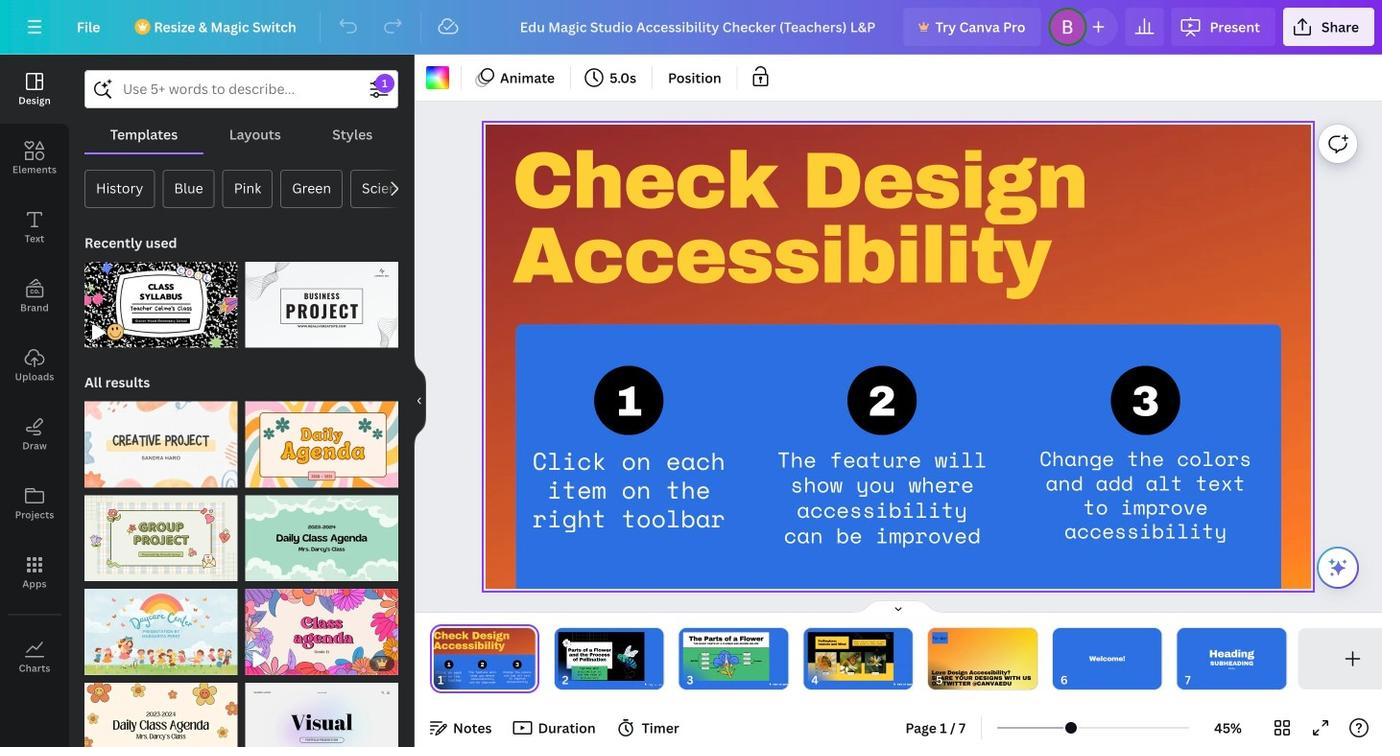 Task type: describe. For each thing, give the bounding box(es) containing it.
colorful floral illustrative class agenda presentation group
[[245, 578, 398, 676]]

canva assistant image
[[1327, 557, 1350, 580]]

blue green colorful daycare center presentation group
[[84, 578, 238, 676]]

Use 5+ words to describe... search field
[[123, 71, 360, 108]]

orange groovy retro daily agenda presentation group
[[245, 390, 398, 488]]

Design title text field
[[505, 8, 896, 46]]

hide image
[[414, 355, 426, 447]]

side panel tab list
[[0, 55, 69, 692]]

colorful scrapbook nostalgia class syllabus blank education presentation group
[[84, 251, 238, 348]]

no colour image
[[426, 66, 449, 89]]

grey minimalist business project presentation group
[[245, 251, 398, 348]]

gradient minimal portfolio proposal presentation group
[[245, 672, 398, 748]]

green colorful cute aesthetic group project presentation group
[[84, 484, 238, 582]]



Task type: locate. For each thing, give the bounding box(es) containing it.
page 1 image
[[430, 629, 539, 690]]

main menu bar
[[0, 0, 1382, 55]]

colorful watercolor creative project presentation group
[[84, 390, 238, 488]]

hide pages image
[[853, 600, 945, 615]]

multicolor clouds daily class agenda template group
[[245, 484, 398, 582]]

orange and yellow retro flower power daily class agenda template group
[[84, 672, 238, 748]]

Zoom button
[[1197, 713, 1260, 744]]

Page title text field
[[452, 671, 460, 690]]



Task type: vqa. For each thing, say whether or not it's contained in the screenshot.
the your to the bottom
no



